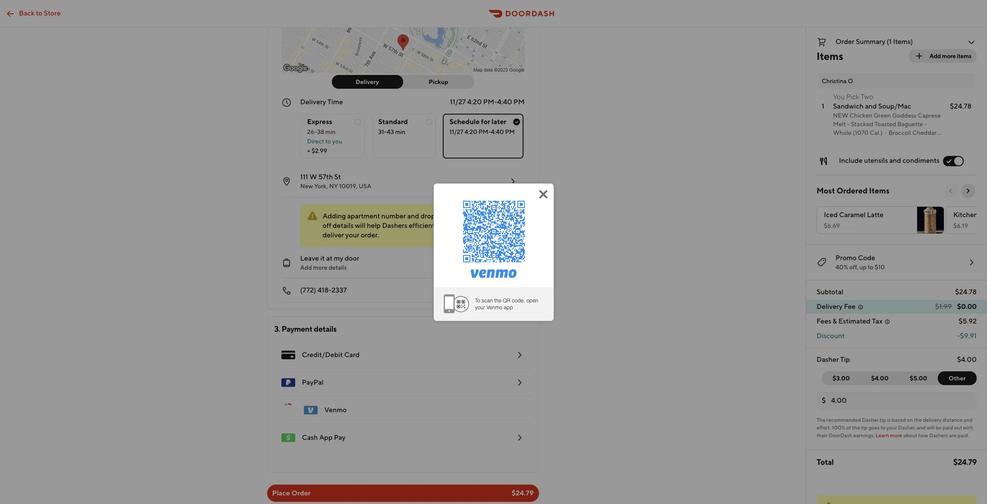 Task type: vqa. For each thing, say whether or not it's contained in the screenshot.
Pasta
no



Task type: describe. For each thing, give the bounding box(es) containing it.
is
[[887, 417, 891, 424]]

soup/mac
[[878, 102, 911, 110]]

1 vertical spatial $24.78
[[955, 288, 977, 297]]

dasher,
[[898, 425, 916, 432]]

kitchen
[[953, 211, 978, 219]]

dasher tip
[[817, 356, 850, 364]]

fees
[[817, 318, 831, 326]]

schedule
[[450, 118, 480, 126]]

melt
[[833, 121, 846, 128]]

estimated
[[839, 318, 871, 326]]

$4.00 button
[[860, 372, 899, 386]]

1 horizontal spatial $4.00
[[957, 356, 977, 364]]

57th
[[318, 173, 333, 181]]

1 vertical spatial delivery
[[300, 98, 326, 106]]

26–38 min direct to you + $2.99
[[307, 129, 342, 155]]

$
[[822, 397, 826, 405]]

0 vertical spatial dasher
[[817, 356, 839, 364]]

adding
[[323, 212, 346, 221]]

111
[[300, 173, 308, 181]]

4:40 inside option group
[[491, 129, 504, 136]]

to inside 26–38 min direct to you + $2.99
[[325, 138, 331, 145]]

details inside leave it at my door add more details
[[329, 265, 347, 271]]

on
[[907, 417, 913, 424]]

subtotal
[[817, 288, 843, 297]]

add inside add more items link
[[930, 53, 941, 60]]

caprese
[[918, 112, 941, 119]]

0 vertical spatial pm
[[514, 98, 525, 106]]

+
[[307, 148, 310, 155]]

you
[[833, 93, 845, 101]]

st
[[334, 173, 341, 181]]

$3.00 button
[[822, 372, 861, 386]]

iced
[[824, 211, 838, 219]]

for
[[481, 118, 490, 126]]

goddess
[[892, 112, 917, 119]]

to inside back to store link
[[36, 9, 42, 17]]

drop
[[421, 212, 435, 221]]

$3.00
[[833, 376, 850, 382]]

york,
[[314, 183, 328, 190]]

0 horizontal spatial $24.79
[[512, 490, 534, 498]]

learn more about how dashers are paid.
[[876, 433, 969, 439]]

1 vertical spatial baguette
[[833, 147, 859, 154]]

(180
[[860, 147, 872, 154]]

green
[[874, 112, 891, 119]]

0 vertical spatial 4:40
[[497, 98, 512, 106]]

direct
[[307, 138, 324, 145]]

are
[[949, 433, 957, 439]]

tip amount option group
[[822, 372, 977, 386]]

option group containing express
[[300, 107, 525, 159]]

door
[[345, 255, 359, 263]]

goes
[[869, 425, 880, 432]]

next button of carousel image
[[965, 188, 972, 195]]

0 vertical spatial $24.78
[[950, 102, 972, 110]]

10019,
[[339, 183, 358, 190]]

time
[[328, 98, 343, 106]]

418-
[[318, 287, 332, 295]]

add new payment method image for credit/debit card
[[514, 350, 525, 361]]

two
[[861, 93, 873, 101]]

edit
[[455, 213, 467, 220]]

effort.
[[817, 425, 831, 432]]

edit address button
[[450, 210, 495, 224]]

add new payment method image
[[514, 378, 525, 388]]

and up learn more about how dashers are paid.
[[917, 425, 926, 432]]

(cup)
[[849, 138, 864, 145]]

1 vertical spatial pm
[[505, 129, 515, 136]]

store
[[44, 9, 61, 17]]

$10
[[875, 264, 885, 271]]

$5.92
[[959, 318, 977, 326]]

include utensils and condiments
[[839, 157, 940, 165]]

add more items
[[930, 53, 972, 60]]

learn
[[876, 433, 889, 439]]

(772)
[[300, 287, 316, 295]]

delivery
[[923, 417, 942, 424]]

1 vertical spatial pm-
[[479, 129, 491, 136]]

delivery inside radio
[[356, 79, 379, 85]]

and inside 'you pick two sandwich and soup/mac new chicken green goddess caprese melt - stacked toasted baguette - whole (1070 cal.)  ·  broccoli cheddar soup (cup) (240 cal.)  ·  french baguette (180 cal.)'
[[865, 102, 877, 110]]

1 horizontal spatial -
[[924, 121, 927, 128]]

credit/debit
[[302, 351, 343, 360]]

1 horizontal spatial the
[[914, 417, 922, 424]]

2 horizontal spatial -
[[957, 332, 960, 341]]

condiments
[[903, 157, 940, 165]]

whole
[[833, 129, 852, 136]]

distance
[[943, 417, 963, 424]]

Other tip amount text field
[[831, 397, 972, 406]]

doordash
[[829, 433, 852, 439]]

$5.00
[[910, 376, 927, 382]]

$5.00 button
[[899, 372, 943, 386]]

to inside promo code 40% off, up to $10
[[868, 264, 874, 271]]

order.
[[361, 231, 379, 240]]

$4.00 inside button
[[871, 376, 889, 382]]

out
[[954, 425, 962, 432]]

you
[[332, 138, 342, 145]]

most ordered items
[[817, 186, 890, 196]]

more for add
[[942, 53, 956, 60]]

0 vertical spatial pm-
[[483, 98, 497, 106]]

1 horizontal spatial dashers
[[929, 433, 948, 439]]

fees & estimated
[[817, 318, 871, 326]]

1
[[822, 102, 824, 110]]

details inside adding apartment number and drop off details will help dashers efficiently deliver your order.
[[333, 222, 354, 230]]

later
[[492, 118, 506, 126]]

Pickup radio
[[398, 75, 474, 89]]

credit/debit card
[[302, 351, 360, 360]]

include
[[839, 157, 863, 165]]

tax
[[872, 318, 883, 326]]

cash
[[302, 434, 318, 442]]

your inside adding apartment number and drop off details will help dashers efficiently deliver your order.
[[345, 231, 359, 240]]

recommended
[[827, 417, 861, 424]]

ny
[[329, 183, 338, 190]]

you pick two sandwich and soup/mac new chicken green goddess caprese melt - stacked toasted baguette - whole (1070 cal.)  ·  broccoli cheddar soup (cup) (240 cal.)  ·  french baguette (180 cal.)
[[833, 93, 941, 154]]

my
[[334, 255, 343, 263]]

back to store
[[19, 9, 61, 17]]

1 vertical spatial tip
[[861, 425, 868, 432]]

sandwich
[[833, 102, 864, 110]]

menu containing credit/debit card
[[274, 342, 532, 452]]

w
[[310, 173, 317, 181]]

0 horizontal spatial -
[[847, 121, 850, 128]]

&
[[833, 318, 837, 326]]

leave it at my door add more details
[[300, 255, 359, 271]]

1 horizontal spatial $24.79
[[953, 458, 977, 467]]

their
[[817, 433, 828, 439]]

adding apartment number and drop off details will help dashers efficiently deliver your order.
[[323, 212, 440, 240]]

apartment
[[347, 212, 380, 221]]

the recommended dasher tip is based on the delivery distance and effort. 100% of the tip goes to your dasher, and will be paid out with their doordash earnings.
[[817, 417, 973, 439]]

dasher inside the recommended dasher tip is based on the delivery distance and effort. 100% of the tip goes to your dasher, and will be paid out with their doordash earnings.
[[862, 417, 879, 424]]

Include utensils and condiments checkbox
[[943, 156, 964, 167]]

$1.99
[[935, 303, 952, 311]]

adding apartment number and drop off details will help dashers efficiently deliver your order. status
[[300, 205, 499, 247]]

(772) 418-2337
[[300, 287, 347, 295]]

Delivery radio
[[332, 75, 403, 89]]

0 vertical spatial 4:20
[[467, 98, 482, 106]]

(1070
[[853, 129, 869, 136]]

paypal
[[302, 379, 324, 387]]

min for 26–38
[[325, 129, 336, 136]]

pick
[[846, 93, 859, 101]]

discount
[[817, 332, 845, 341]]



Task type: locate. For each thing, give the bounding box(es) containing it.
previous button of carousel image
[[947, 188, 954, 195]]

2337
[[332, 287, 347, 295]]

min down standard
[[395, 129, 405, 136]]

11/27 4:20 pm-4:40 pm up 'for'
[[450, 98, 525, 106]]

details down adding on the top of page
[[333, 222, 354, 230]]

add left items on the top of the page
[[930, 53, 941, 60]]

0 horizontal spatial delivery
[[300, 98, 326, 106]]

0 vertical spatial the
[[914, 417, 922, 424]]

edit address
[[455, 213, 490, 220]]

express
[[307, 118, 332, 126]]

pm- down 'for'
[[479, 129, 491, 136]]

1 horizontal spatial more
[[890, 433, 902, 439]]

your left order.
[[345, 231, 359, 240]]

order summary (1 items)
[[836, 38, 913, 46]]

4:40
[[497, 98, 512, 106], [491, 129, 504, 136]]

dashers inside adding apartment number and drop off details will help dashers efficiently deliver your order.
[[382, 222, 407, 230]]

1 vertical spatial items
[[869, 186, 890, 196]]

1 min from the left
[[325, 129, 336, 136]]

1 vertical spatial add new payment method image
[[514, 433, 525, 444]]

1 horizontal spatial dasher
[[862, 417, 879, 424]]

order
[[836, 38, 854, 46], [291, 490, 311, 498]]

1 vertical spatial details
[[329, 265, 347, 271]]

leave
[[300, 255, 319, 263]]

0 vertical spatial add
[[930, 53, 941, 60]]

dasher
[[817, 356, 839, 364], [862, 417, 879, 424]]

$4.00 up other
[[957, 356, 977, 364]]

0 horizontal spatial baguette
[[833, 147, 859, 154]]

order summary (1 items) button
[[817, 35, 977, 49]]

order inside button
[[836, 38, 854, 46]]

your
[[345, 231, 359, 240], [887, 425, 897, 432]]

fee
[[844, 303, 856, 311]]

4:20 up schedule for later at top
[[467, 98, 482, 106]]

new
[[300, 183, 313, 190]]

sin
[[979, 211, 987, 219]]

100%
[[832, 425, 845, 432]]

1 vertical spatial dashers
[[929, 433, 948, 439]]

standard
[[378, 118, 408, 126]]

to up learn at the right of the page
[[881, 425, 886, 432]]

will inside the recommended dasher tip is based on the delivery distance and effort. 100% of the tip goes to your dasher, and will be paid out with their doordash earnings.
[[927, 425, 935, 432]]

chicken
[[850, 112, 872, 119]]

add down leave
[[300, 265, 312, 271]]

items
[[817, 50, 843, 62], [869, 186, 890, 196]]

- up cheddar
[[924, 121, 927, 128]]

more left items on the top of the page
[[942, 53, 956, 60]]

iced caramel latte $6.69
[[824, 211, 884, 230]]

0 vertical spatial tip
[[880, 417, 886, 424]]

1 vertical spatial will
[[927, 425, 935, 432]]

about
[[903, 433, 917, 439]]

0 vertical spatial 11/27
[[450, 98, 466, 106]]

at
[[326, 255, 332, 263]]

stacked
[[851, 121, 873, 128]]

26–38
[[307, 129, 324, 136]]

2 add new payment method image from the top
[[514, 433, 525, 444]]

min up the "you"
[[325, 129, 336, 136]]

details up credit/debit
[[314, 325, 337, 334]]

2 horizontal spatial more
[[942, 53, 956, 60]]

- down $5.92
[[957, 332, 960, 341]]

kitchen sin $6.19
[[953, 211, 987, 230]]

order right place at the left bottom
[[291, 490, 311, 498]]

0 vertical spatial 11/27 4:20 pm-4:40 pm
[[450, 98, 525, 106]]

- right melt
[[847, 121, 850, 128]]

1 horizontal spatial min
[[395, 129, 405, 136]]

1 vertical spatial order
[[291, 490, 311, 498]]

1 vertical spatial your
[[887, 425, 897, 432]]

0 vertical spatial more
[[942, 53, 956, 60]]

will
[[355, 222, 366, 230], [927, 425, 935, 432]]

min for 31–43
[[395, 129, 405, 136]]

dashers
[[382, 222, 407, 230], [929, 433, 948, 439]]

1 vertical spatial $4.00
[[871, 376, 889, 382]]

1 horizontal spatial tip
[[880, 417, 886, 424]]

0 horizontal spatial $4.00
[[871, 376, 889, 382]]

be
[[936, 425, 942, 432]]

of
[[846, 425, 851, 432]]

1 horizontal spatial your
[[887, 425, 897, 432]]

to right back
[[36, 9, 42, 17]]

tip left is
[[880, 417, 886, 424]]

paid.
[[958, 433, 969, 439]]

schedule for later
[[450, 118, 506, 126]]

menu
[[274, 342, 532, 452]]

1 vertical spatial add
[[300, 265, 312, 271]]

card
[[344, 351, 360, 360]]

$4.00
[[957, 356, 977, 364], [871, 376, 889, 382]]

$0.00
[[957, 303, 977, 311]]

dasher left tip
[[817, 356, 839, 364]]

11/27 down schedule
[[450, 129, 463, 136]]

0 horizontal spatial tip
[[861, 425, 868, 432]]

1 vertical spatial 4:40
[[491, 129, 504, 136]]

and up with
[[964, 417, 973, 424]]

0 horizontal spatial items
[[817, 50, 843, 62]]

dasher up 'goes'
[[862, 417, 879, 424]]

0 vertical spatial $4.00
[[957, 356, 977, 364]]

$24.79
[[953, 458, 977, 467], [512, 490, 534, 498]]

o
[[848, 78, 853, 85]]

2 vertical spatial more
[[890, 433, 902, 439]]

more inside leave it at my door add more details
[[313, 265, 327, 271]]

summary
[[856, 38, 885, 46]]

dashers down be
[[929, 433, 948, 439]]

and left drop
[[407, 212, 419, 221]]

and down two
[[865, 102, 877, 110]]

2 vertical spatial delivery
[[817, 303, 843, 311]]

other
[[949, 376, 966, 382]]

option group
[[300, 107, 525, 159]]

the
[[914, 417, 922, 424], [852, 425, 860, 432]]

0 horizontal spatial more
[[313, 265, 327, 271]]

1 vertical spatial $24.79
[[512, 490, 534, 498]]

pm
[[514, 98, 525, 106], [505, 129, 515, 136]]

0 horizontal spatial will
[[355, 222, 366, 230]]

and inside adding apartment number and drop off details will help dashers efficiently deliver your order.
[[407, 212, 419, 221]]

None radio
[[300, 114, 364, 159]]

and right the utensils
[[889, 157, 901, 165]]

0 vertical spatial details
[[333, 222, 354, 230]]

venmo
[[324, 407, 347, 415]]

$2.99
[[311, 148, 327, 155]]

based
[[892, 417, 906, 424]]

details down my
[[329, 265, 347, 271]]

1 add new payment method image from the top
[[514, 350, 525, 361]]

1 vertical spatial dasher
[[862, 417, 879, 424]]

0 vertical spatial baguette
[[897, 121, 923, 128]]

to
[[36, 9, 42, 17], [325, 138, 331, 145], [868, 264, 874, 271], [881, 425, 886, 432]]

will inside adding apartment number and drop off details will help dashers efficiently deliver your order.
[[355, 222, 366, 230]]

Other button
[[938, 372, 977, 386]]

number
[[381, 212, 406, 221]]

4:40 up later
[[497, 98, 512, 106]]

-$9.91
[[957, 332, 977, 341]]

none radio containing express
[[300, 114, 364, 159]]

$6.69
[[824, 223, 840, 230]]

4:20 down schedule
[[465, 129, 477, 136]]

show menu image
[[281, 349, 295, 363]]

items
[[957, 53, 972, 60]]

dashers down number
[[382, 222, 407, 230]]

0 vertical spatial order
[[836, 38, 854, 46]]

$4.00 up other tip amount text box
[[871, 376, 889, 382]]

3. payment
[[274, 325, 312, 334]]

your inside the recommended dasher tip is based on the delivery distance and effort. 100% of the tip goes to your dasher, and will be paid out with their doordash earnings.
[[887, 425, 897, 432]]

your up learn more link
[[887, 425, 897, 432]]

1 horizontal spatial will
[[927, 425, 935, 432]]

1 horizontal spatial add
[[930, 53, 941, 60]]

1 horizontal spatial baguette
[[897, 121, 923, 128]]

0 vertical spatial add new payment method image
[[514, 350, 525, 361]]

more
[[942, 53, 956, 60], [313, 265, 327, 271], [890, 433, 902, 439]]

1 vertical spatial 4:20
[[465, 129, 477, 136]]

baguette down goddess
[[897, 121, 923, 128]]

pay
[[334, 434, 346, 442]]

items up christina
[[817, 50, 843, 62]]

add new payment method image for cash app pay
[[514, 433, 525, 444]]

2 min from the left
[[395, 129, 405, 136]]

to right up
[[868, 264, 874, 271]]

0 horizontal spatial your
[[345, 231, 359, 240]]

latte
[[867, 211, 884, 219]]

(1
[[887, 38, 892, 46]]

0 vertical spatial will
[[355, 222, 366, 230]]

0 horizontal spatial the
[[852, 425, 860, 432]]

1 horizontal spatial items
[[869, 186, 890, 196]]

0 horizontal spatial dashers
[[382, 222, 407, 230]]

baguette
[[897, 121, 923, 128], [833, 147, 859, 154]]

address
[[468, 213, 490, 220]]

more down it
[[313, 265, 327, 271]]

0 horizontal spatial order
[[291, 490, 311, 498]]

0 vertical spatial delivery
[[356, 79, 379, 85]]

off,
[[849, 264, 858, 271]]

to left the "you"
[[325, 138, 331, 145]]

items up latte
[[869, 186, 890, 196]]

1 vertical spatial 11/27 4:20 pm-4:40 pm
[[450, 129, 515, 136]]

1 horizontal spatial order
[[836, 38, 854, 46]]

min inside 26–38 min direct to you + $2.99
[[325, 129, 336, 136]]

back to store link
[[0, 5, 66, 22]]

more for learn
[[890, 433, 902, 439]]

the right of
[[852, 425, 860, 432]]

items)
[[893, 38, 913, 46]]

details
[[333, 222, 354, 230], [329, 265, 347, 271], [314, 325, 337, 334]]

the right on
[[914, 417, 922, 424]]

2 vertical spatial details
[[314, 325, 337, 334]]

11/27 4:20 pm-4:40 pm down 'for'
[[450, 129, 515, 136]]

add inside leave it at my door add more details
[[300, 265, 312, 271]]

more down dasher,
[[890, 433, 902, 439]]

pm- up 'for'
[[483, 98, 497, 106]]

caramel
[[839, 211, 866, 219]]

2 horizontal spatial delivery
[[817, 303, 843, 311]]

0 vertical spatial $24.79
[[953, 458, 977, 467]]

place
[[272, 490, 290, 498]]

pickup
[[429, 79, 448, 85]]

4:20
[[467, 98, 482, 106], [465, 129, 477, 136]]

tip up earnings.
[[861, 425, 868, 432]]

1 vertical spatial the
[[852, 425, 860, 432]]

status
[[817, 496, 977, 505]]

with
[[963, 425, 973, 432]]

0 horizontal spatial min
[[325, 129, 336, 136]]

11/27 up schedule
[[450, 98, 466, 106]]

0 horizontal spatial add
[[300, 265, 312, 271]]

0 vertical spatial dashers
[[382, 222, 407, 230]]

1 horizontal spatial delivery
[[356, 79, 379, 85]]

cal.)  ·  french
[[880, 138, 918, 145]]

1 vertical spatial 11/27
[[450, 129, 463, 136]]

order left the summary
[[836, 38, 854, 46]]

cal.)
[[873, 147, 886, 154]]

to inside the recommended dasher tip is based on the delivery distance and effort. 100% of the tip goes to your dasher, and will be paid out with their doordash earnings.
[[881, 425, 886, 432]]

baguette down soup
[[833, 147, 859, 154]]

how
[[918, 433, 928, 439]]

will down "delivery"
[[927, 425, 935, 432]]

None radio
[[371, 114, 436, 159], [443, 114, 524, 159], [371, 114, 436, 159], [443, 114, 524, 159]]

0 vertical spatial items
[[817, 50, 843, 62]]

pm-
[[483, 98, 497, 106], [479, 129, 491, 136]]

promo code 40% off, up to $10
[[836, 254, 885, 271]]

(240
[[866, 138, 879, 145]]

111 w 57th st new york,  ny 10019,  usa
[[300, 173, 371, 190]]

0 vertical spatial your
[[345, 231, 359, 240]]

will down apartment
[[355, 222, 366, 230]]

add new payment method image
[[514, 350, 525, 361], [514, 433, 525, 444]]

4:40 down later
[[491, 129, 504, 136]]

add more items link
[[909, 49, 977, 63]]

delivery or pickup selector option group
[[332, 75, 474, 89]]

0 horizontal spatial dasher
[[817, 356, 839, 364]]

1 vertical spatial more
[[313, 265, 327, 271]]



